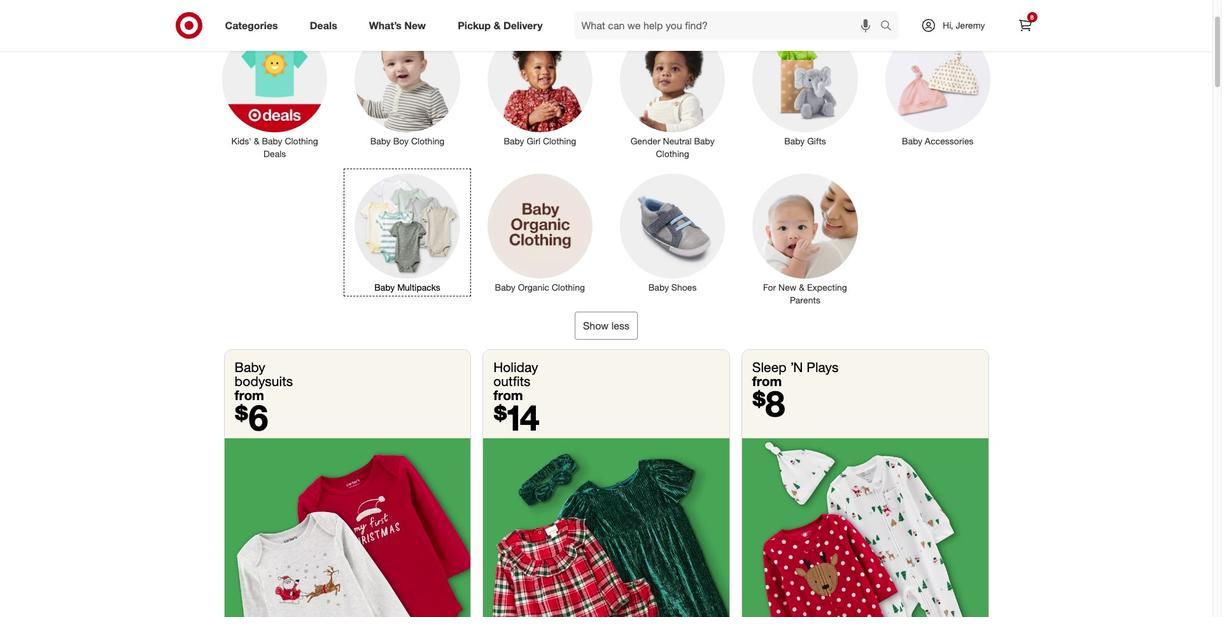 Task type: describe. For each thing, give the bounding box(es) containing it.
$14
[[494, 396, 540, 440]]

neutral
[[663, 135, 692, 146]]

for
[[764, 282, 777, 293]]

from for $6
[[235, 387, 264, 404]]

baby for baby shoes
[[649, 282, 669, 293]]

what's new link
[[358, 11, 442, 39]]

categories
[[225, 19, 278, 32]]

baby boy clothing link
[[346, 24, 469, 147]]

baby gifts
[[785, 135, 827, 146]]

organic
[[518, 282, 550, 293]]

baby for baby girl clothing
[[504, 135, 525, 146]]

parents
[[790, 295, 821, 306]]

baby multipacks link
[[346, 171, 469, 294]]

'n
[[791, 359, 803, 376]]

8
[[1031, 13, 1035, 21]]

kids'
[[232, 135, 251, 146]]

hi,
[[944, 20, 954, 31]]

multipacks
[[398, 282, 441, 293]]

baby accessories link
[[877, 24, 1000, 147]]

show less
[[583, 320, 630, 333]]

baby bodysuits from
[[235, 359, 293, 404]]

pickup & delivery link
[[447, 11, 559, 39]]

kids' & baby clothing deals link
[[214, 24, 336, 160]]

pickup
[[458, 19, 491, 32]]

clothing for baby boy clothing
[[411, 135, 445, 146]]

baby girl clothing link
[[479, 24, 602, 147]]

new for for
[[779, 282, 797, 293]]

baby organic clothing
[[495, 282, 585, 293]]

$8
[[753, 382, 786, 426]]

from for $14
[[494, 387, 523, 404]]

bodysuits
[[235, 373, 293, 390]]

baby organic clothing link
[[479, 171, 602, 294]]

new for what's
[[405, 19, 426, 32]]

sleep
[[753, 359, 787, 376]]

delivery
[[504, 19, 543, 32]]

1 horizontal spatial deals
[[310, 19, 337, 32]]

deals inside kids' & baby clothing deals
[[264, 148, 286, 159]]

boy
[[393, 135, 409, 146]]

holiday
[[494, 359, 539, 376]]

categories link
[[214, 11, 294, 39]]

girl
[[527, 135, 541, 146]]

shoes
[[672, 282, 697, 293]]

baby boy clothing
[[371, 135, 445, 146]]

baby multipacks
[[375, 282, 441, 293]]

jeremy
[[956, 20, 986, 31]]

baby shoes
[[649, 282, 697, 293]]



Task type: vqa. For each thing, say whether or not it's contained in the screenshot.
Delete
no



Task type: locate. For each thing, give the bounding box(es) containing it.
for new & expecting parents link
[[744, 171, 867, 307]]

baby left the gifts
[[785, 135, 805, 146]]

plays
[[807, 359, 839, 376]]

what's
[[369, 19, 402, 32]]

clothing inside baby boy clothing link
[[411, 135, 445, 146]]

0 vertical spatial deals
[[310, 19, 337, 32]]

baby girl clothing
[[504, 135, 577, 146]]

0 vertical spatial new
[[405, 19, 426, 32]]

baby inside "link"
[[903, 135, 923, 146]]

clothing right kids'
[[285, 135, 318, 146]]

search
[[875, 20, 906, 33]]

0 horizontal spatial &
[[254, 135, 260, 146]]

baby inside gender neutral baby clothing
[[695, 135, 715, 146]]

baby left the multipacks
[[375, 282, 395, 293]]

baby for baby organic clothing
[[495, 282, 516, 293]]

baby for baby accessories
[[903, 135, 923, 146]]

pickup & delivery
[[458, 19, 543, 32]]

show less button
[[575, 312, 638, 340]]

What can we help you find? suggestions appear below search field
[[574, 11, 884, 39]]

clothing
[[285, 135, 318, 146], [411, 135, 445, 146], [543, 135, 577, 146], [656, 148, 690, 159], [552, 282, 585, 293]]

new right for
[[779, 282, 797, 293]]

from inside holiday outfits from
[[494, 387, 523, 404]]

&
[[494, 19, 501, 32], [254, 135, 260, 146], [800, 282, 805, 293]]

clothing inside the baby girl clothing link
[[543, 135, 577, 146]]

clothing inside gender neutral baby clothing
[[656, 148, 690, 159]]

0 horizontal spatial from
[[235, 387, 264, 404]]

8 link
[[1012, 11, 1040, 39]]

from
[[753, 373, 782, 390], [235, 387, 264, 404], [494, 387, 523, 404]]

0 vertical spatial &
[[494, 19, 501, 32]]

baby up $6
[[235, 359, 265, 376]]

outfits
[[494, 373, 531, 390]]

show
[[583, 320, 609, 333]]

from inside baby bodysuits from
[[235, 387, 264, 404]]

baby for baby boy clothing
[[371, 135, 391, 146]]

baby for baby multipacks
[[375, 282, 395, 293]]

new right what's
[[405, 19, 426, 32]]

baby left accessories
[[903, 135, 923, 146]]

0 horizontal spatial new
[[405, 19, 426, 32]]

baby right neutral
[[695, 135, 715, 146]]

2 horizontal spatial from
[[753, 373, 782, 390]]

baby for baby bodysuits from
[[235, 359, 265, 376]]

baby left 'girl'
[[504, 135, 525, 146]]

clothing inside baby organic clothing link
[[552, 282, 585, 293]]

baby
[[262, 135, 283, 146], [371, 135, 391, 146], [504, 135, 525, 146], [695, 135, 715, 146], [785, 135, 805, 146], [903, 135, 923, 146], [375, 282, 395, 293], [495, 282, 516, 293], [649, 282, 669, 293], [235, 359, 265, 376]]

baby left organic
[[495, 282, 516, 293]]

baby left shoes
[[649, 282, 669, 293]]

clothing down neutral
[[656, 148, 690, 159]]

new inside for new & expecting parents
[[779, 282, 797, 293]]

baby left "boy"
[[371, 135, 391, 146]]

gender neutral baby clothing link
[[612, 24, 734, 160]]

kids' & baby clothing deals
[[232, 135, 318, 159]]

baby inside kids' & baby clothing deals
[[262, 135, 283, 146]]

baby for baby gifts
[[785, 135, 805, 146]]

less
[[612, 320, 630, 333]]

& right kids'
[[254, 135, 260, 146]]

baby inside baby bodysuits from
[[235, 359, 265, 376]]

1 horizontal spatial new
[[779, 282, 797, 293]]

baby shoes link
[[612, 171, 734, 294]]

clothing for baby girl clothing
[[543, 135, 577, 146]]

accessories
[[926, 135, 974, 146]]

deals
[[310, 19, 337, 32], [264, 148, 286, 159]]

gender neutral baby clothing
[[631, 135, 715, 159]]

& up parents
[[800, 282, 805, 293]]

0 horizontal spatial deals
[[264, 148, 286, 159]]

clothing right "boy"
[[411, 135, 445, 146]]

1 vertical spatial deals
[[264, 148, 286, 159]]

what's new
[[369, 19, 426, 32]]

clothing right organic
[[552, 282, 585, 293]]

search button
[[875, 11, 906, 42]]

1 vertical spatial &
[[254, 135, 260, 146]]

gifts
[[808, 135, 827, 146]]

2 horizontal spatial &
[[800, 282, 805, 293]]

gender
[[631, 135, 661, 146]]

deals link
[[299, 11, 353, 39]]

2 vertical spatial &
[[800, 282, 805, 293]]

sleep 'n plays from
[[753, 359, 839, 390]]

clothing for baby organic clothing
[[552, 282, 585, 293]]

& right pickup
[[494, 19, 501, 32]]

& for pickup
[[494, 19, 501, 32]]

$6
[[235, 396, 268, 440]]

expecting
[[808, 282, 848, 293]]

for new & expecting parents
[[764, 282, 848, 306]]

hi, jeremy
[[944, 20, 986, 31]]

& inside kids' & baby clothing deals
[[254, 135, 260, 146]]

new
[[405, 19, 426, 32], [779, 282, 797, 293]]

1 vertical spatial new
[[779, 282, 797, 293]]

clothing right 'girl'
[[543, 135, 577, 146]]

baby accessories
[[903, 135, 974, 146]]

from inside sleep 'n plays from
[[753, 373, 782, 390]]

baby gifts link
[[744, 24, 867, 147]]

& inside for new & expecting parents
[[800, 282, 805, 293]]

1 horizontal spatial from
[[494, 387, 523, 404]]

holiday outfits from
[[494, 359, 539, 404]]

1 horizontal spatial &
[[494, 19, 501, 32]]

clothing inside kids' & baby clothing deals
[[285, 135, 318, 146]]

baby right kids'
[[262, 135, 283, 146]]

& for kids'
[[254, 135, 260, 146]]



